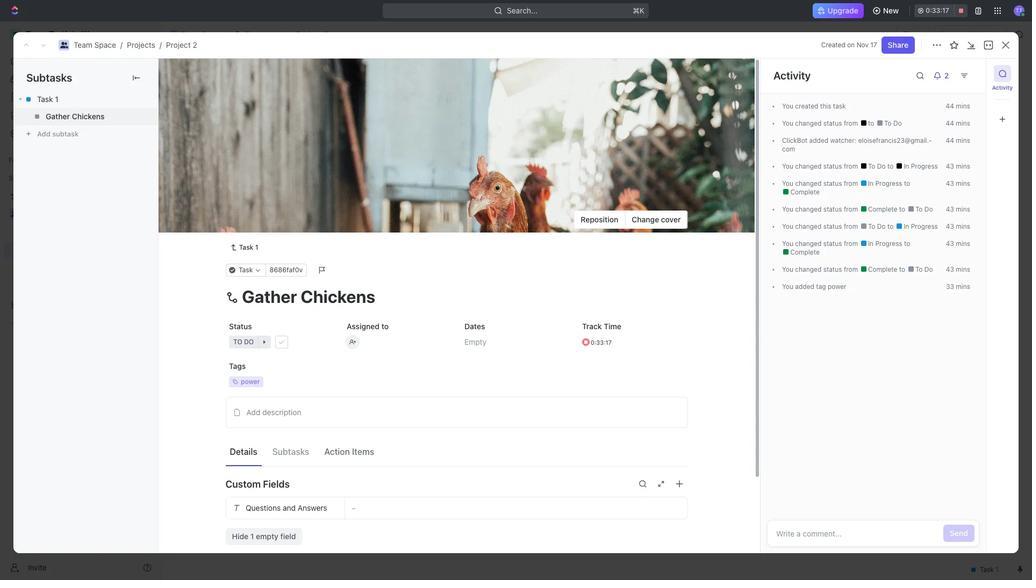 Task type: vqa. For each thing, say whether or not it's contained in the screenshot.
THE WORKSPACES
no



Task type: describe. For each thing, give the bounding box(es) containing it.
1 button for 1
[[241, 186, 256, 197]]

7 status from the top
[[823, 266, 842, 274]]

task inside dropdown button
[[238, 266, 253, 274]]

do inside dropdown button
[[244, 338, 254, 346]]

6 you from the top
[[782, 223, 794, 231]]

you added tag power
[[782, 283, 847, 291]]

automations button
[[935, 26, 990, 42]]

2 43 mins from the top
[[946, 180, 970, 188]]

team for team space
[[181, 30, 199, 39]]

power button
[[226, 373, 335, 392]]

created on nov 17
[[821, 41, 877, 49]]

team space / projects / project 2
[[74, 40, 197, 49]]

3 from from the top
[[844, 180, 858, 188]]

Edit task name text field
[[226, 287, 688, 307]]

1 vertical spatial user group image
[[60, 42, 68, 48]]

8686faf0v
[[269, 266, 302, 274]]

questions
[[245, 504, 280, 513]]

add task for the top add task button
[[955, 69, 987, 78]]

upgrade
[[828, 6, 859, 15]]

6 changed status from from the top
[[794, 240, 860, 248]]

task 2
[[217, 206, 240, 215]]

created
[[821, 41, 846, 49]]

activity inside the task sidebar navigation tab list
[[992, 84, 1013, 91]]

custom fields
[[226, 479, 290, 490]]

field
[[280, 532, 296, 541]]

add description button
[[229, 404, 684, 422]]

0 horizontal spatial task 1 link
[[13, 91, 158, 108]]

0 horizontal spatial projects
[[127, 40, 155, 49]]

tags
[[229, 362, 246, 371]]

gantt link
[[363, 97, 385, 112]]

board
[[201, 99, 222, 108]]

send
[[950, 529, 968, 538]]

2 button
[[929, 67, 956, 84]]

docs link
[[4, 89, 156, 106]]

share for share button underneath new
[[903, 30, 923, 39]]

assigned
[[347, 322, 379, 331]]

4 changed status from from the top
[[794, 205, 860, 213]]

add down the dashboards
[[37, 130, 50, 138]]

time
[[604, 322, 621, 331]]

assignees button
[[435, 124, 485, 137]]

reposition button
[[574, 211, 625, 228]]

1 vertical spatial project
[[166, 40, 191, 49]]

0 vertical spatial added
[[809, 137, 829, 145]]

favorites button
[[4, 154, 41, 167]]

5 changed from the top
[[795, 223, 822, 231]]

automations
[[940, 30, 985, 39]]

home link
[[4, 52, 156, 69]]

task button
[[226, 264, 266, 277]]

2 vertical spatial project
[[187, 64, 235, 82]]

to do inside dropdown button
[[233, 338, 254, 346]]

gantt
[[365, 99, 385, 108]]

5 from from the top
[[844, 223, 858, 231]]

details button
[[226, 442, 262, 462]]

4 from from the top
[[844, 205, 858, 213]]

add subtask button
[[13, 125, 158, 142]]

add down task 2 in the top of the page
[[217, 224, 231, 233]]

custom fields element
[[226, 497, 688, 546]]

9 you from the top
[[782, 283, 794, 291]]

gather
[[46, 112, 70, 121]]

reposition
[[581, 215, 618, 224]]

4 43 mins from the top
[[946, 223, 970, 231]]

answers
[[297, 504, 327, 513]]

4 mins from the top
[[956, 162, 970, 170]]

list link
[[239, 97, 254, 112]]

change
[[632, 215, 659, 224]]

clickbot
[[782, 137, 808, 145]]

task sidebar navigation tab list
[[991, 65, 1015, 128]]

0 vertical spatial project
[[297, 30, 322, 39]]

custom fields button
[[226, 472, 688, 497]]

5 mins from the top
[[956, 180, 970, 188]]

0:33:17 for 0:33:17 dropdown button
[[591, 339, 612, 346]]

inbox link
[[4, 70, 156, 88]]

home
[[26, 56, 46, 65]]

0:33:17 button
[[915, 4, 968, 17]]

17
[[871, 41, 877, 49]]

2 inside dropdown button
[[945, 71, 949, 80]]

1 mins from the top
[[956, 102, 970, 110]]

1 horizontal spatial project 2 link
[[283, 28, 331, 41]]

hide button
[[554, 124, 577, 137]]

empty
[[464, 338, 486, 347]]

favorites
[[9, 156, 37, 164]]

subtasks button
[[268, 442, 314, 462]]

8 you from the top
[[782, 266, 794, 274]]

2 status from the top
[[823, 162, 842, 170]]

0:33:17 for 0:33:17 button
[[926, 6, 949, 15]]

power inside tags power
[[241, 378, 260, 386]]

track time
[[582, 322, 621, 331]]

upgrade link
[[813, 3, 864, 18]]

0 horizontal spatial project 2
[[187, 64, 250, 82]]

0 vertical spatial subtasks
[[26, 72, 72, 84]]

10 mins from the top
[[956, 283, 970, 291]]

0 vertical spatial project 2
[[297, 30, 328, 39]]

empty button
[[461, 333, 570, 352]]

gather chickens link
[[13, 108, 158, 125]]

to inside dropdown button
[[233, 338, 242, 346]]

0 horizontal spatial task 1
[[37, 95, 58, 104]]

cover
[[661, 215, 681, 224]]

3 mins from the top
[[956, 137, 970, 145]]

2 changed status from from the top
[[794, 162, 860, 170]]

5 changed status from from the top
[[794, 223, 860, 231]]

6 43 mins from the top
[[946, 266, 970, 274]]

you created this task
[[782, 102, 846, 110]]

description
[[262, 408, 301, 417]]

4 43 from the top
[[946, 223, 954, 231]]

1 43 mins from the top
[[946, 162, 970, 170]]

3 status from the top
[[823, 180, 842, 188]]

1 45 mins from the top
[[946, 102, 970, 110]]

empty
[[256, 532, 278, 541]]

add up customize
[[955, 69, 969, 78]]

calendar link
[[272, 97, 306, 112]]

⌘k
[[633, 6, 645, 15]]

tt button
[[1011, 2, 1028, 19]]

action
[[324, 447, 350, 457]]

0 horizontal spatial projects link
[[127, 40, 155, 49]]

tt
[[1016, 7, 1023, 14]]

1 horizontal spatial projects
[[246, 30, 274, 39]]

1 inside custom fields element
[[250, 532, 254, 541]]

watcher:
[[830, 137, 857, 145]]

power inside task sidebar content section
[[828, 283, 847, 291]]

send button
[[944, 525, 975, 542]]

eloisefrancis23@gmail.
[[858, 137, 932, 145]]

hide for hide
[[558, 126, 572, 134]]

tags power
[[229, 362, 260, 386]]

task
[[833, 102, 846, 110]]

eloisefrancis23@gmail. com
[[782, 137, 932, 153]]

5 43 from the top
[[946, 240, 954, 248]]



Task type: locate. For each thing, give the bounding box(es) containing it.
0:33:17 down 'track time'
[[591, 339, 612, 346]]

1 vertical spatial 1 button
[[242, 205, 257, 216]]

2 vertical spatial add task button
[[212, 223, 253, 235]]

1 horizontal spatial team space link
[[167, 28, 226, 41]]

0 vertical spatial task 1 link
[[13, 91, 158, 108]]

3 you from the top
[[782, 162, 794, 170]]

33
[[946, 283, 954, 291]]

1 horizontal spatial task 1
[[217, 187, 239, 196]]

6 43 from the top
[[946, 266, 954, 274]]

45 for changed status from
[[946, 119, 954, 127]]

power right tag
[[828, 283, 847, 291]]

task 1 link
[[13, 91, 158, 108], [226, 241, 263, 254]]

0 vertical spatial add task
[[955, 69, 987, 78]]

1 horizontal spatial add task
[[289, 152, 317, 160]]

1 button
[[241, 186, 256, 197], [242, 205, 257, 216]]

2 vertical spatial 45 mins
[[946, 137, 970, 145]]

2 vertical spatial task 1
[[239, 244, 258, 252]]

add subtask
[[37, 130, 79, 138]]

tag
[[816, 283, 826, 291]]

0 horizontal spatial team space link
[[74, 40, 116, 49]]

in
[[199, 152, 206, 160], [904, 162, 909, 170], [868, 180, 874, 188], [904, 223, 909, 231], [868, 240, 874, 248]]

0 horizontal spatial 0:33:17
[[591, 339, 612, 346]]

user group image left team space at the left top of page
[[171, 32, 178, 37]]

docs
[[26, 92, 44, 102]]

3 changed from the top
[[795, 180, 822, 188]]

add task button down task 2 in the top of the page
[[212, 223, 253, 235]]

add
[[955, 69, 969, 78], [37, 130, 50, 138], [289, 152, 301, 160], [217, 224, 231, 233], [247, 408, 260, 417]]

0 vertical spatial team
[[181, 30, 199, 39]]

action items button
[[320, 442, 379, 462]]

0 vertical spatial activity
[[774, 69, 811, 82]]

user group image down spaces
[[11, 211, 19, 217]]

1 vertical spatial add task button
[[276, 149, 322, 162]]

space for team space
[[201, 30, 223, 39]]

2 horizontal spatial add task
[[955, 69, 987, 78]]

4 changed from the top
[[795, 205, 822, 213]]

2 45 from the top
[[946, 119, 954, 127]]

0 vertical spatial 0:33:17
[[926, 6, 949, 15]]

1 changed status from from the top
[[794, 119, 860, 127]]

45 mins down customize button
[[946, 137, 970, 145]]

43
[[946, 162, 954, 170], [946, 180, 954, 188], [946, 205, 954, 213], [946, 223, 954, 231], [946, 240, 954, 248], [946, 266, 954, 274]]

user group image up the home link
[[60, 42, 68, 48]]

2 45 mins from the top
[[946, 119, 970, 127]]

1 horizontal spatial subtasks
[[272, 447, 309, 457]]

1 vertical spatial subtasks
[[272, 447, 309, 457]]

7 you from the top
[[782, 240, 794, 248]]

space for team space / projects / project 2
[[94, 40, 116, 49]]

1 43 from the top
[[946, 162, 954, 170]]

1 vertical spatial task 1 link
[[226, 241, 263, 254]]

1 vertical spatial projects
[[127, 40, 155, 49]]

– button
[[345, 498, 687, 519]]

4 you from the top
[[782, 180, 794, 188]]

projects
[[246, 30, 274, 39], [127, 40, 155, 49]]

0 horizontal spatial subtasks
[[26, 72, 72, 84]]

1 vertical spatial 0:33:17
[[591, 339, 612, 346]]

9 mins from the top
[[956, 266, 970, 274]]

0 horizontal spatial power
[[241, 378, 260, 386]]

subtasks up fields
[[272, 447, 309, 457]]

1 horizontal spatial hide
[[558, 126, 572, 134]]

1 vertical spatial add task
[[289, 152, 317, 160]]

3 45 from the top
[[946, 137, 954, 145]]

0:33:17 inside button
[[926, 6, 949, 15]]

1 status from the top
[[823, 119, 842, 127]]

7 changed from the top
[[795, 266, 822, 274]]

add task up customize
[[955, 69, 987, 78]]

0 vertical spatial add task button
[[948, 65, 994, 82]]

1 vertical spatial 45
[[946, 119, 954, 127]]

hide inside custom fields element
[[232, 532, 248, 541]]

project
[[297, 30, 322, 39], [166, 40, 191, 49], [187, 64, 235, 82]]

questions and answers
[[245, 504, 327, 513]]

5 you from the top
[[782, 205, 794, 213]]

dashboards
[[26, 111, 68, 120]]

1 vertical spatial share
[[888, 40, 909, 49]]

0 horizontal spatial team
[[74, 40, 92, 49]]

45 mins for changed status from
[[946, 119, 970, 127]]

1 vertical spatial added
[[795, 283, 815, 291]]

details
[[230, 447, 257, 457]]

search...
[[507, 6, 538, 15]]

1 vertical spatial power
[[241, 378, 260, 386]]

table
[[326, 99, 345, 108]]

hide inside button
[[558, 126, 572, 134]]

activity inside task sidebar content section
[[774, 69, 811, 82]]

1 horizontal spatial activity
[[992, 84, 1013, 91]]

1 horizontal spatial space
[[201, 30, 223, 39]]

task sidebar content section
[[758, 59, 986, 554]]

add task down calendar
[[289, 152, 317, 160]]

share right 17
[[888, 40, 909, 49]]

–
[[351, 504, 355, 513]]

change cover
[[632, 215, 681, 224]]

nov
[[857, 41, 869, 49]]

0 vertical spatial 45
[[946, 102, 954, 110]]

tree inside sidebar navigation
[[4, 187, 156, 332]]

1
[[55, 95, 58, 104], [235, 187, 239, 196], [251, 187, 254, 195], [252, 206, 255, 214], [255, 244, 258, 252], [250, 532, 254, 541]]

task 1 up the dashboards
[[37, 95, 58, 104]]

board link
[[198, 97, 222, 112]]

items
[[352, 447, 374, 457]]

1 from from the top
[[844, 119, 858, 127]]

add task button up customize
[[948, 65, 994, 82]]

customize button
[[927, 97, 982, 112]]

1 vertical spatial hide
[[232, 532, 248, 541]]

add description
[[247, 408, 301, 417]]

0 horizontal spatial space
[[94, 40, 116, 49]]

dates
[[464, 322, 485, 331]]

share button
[[896, 26, 930, 43], [882, 37, 915, 54]]

1 horizontal spatial project 2
[[297, 30, 328, 39]]

0 vertical spatial hide
[[558, 126, 572, 134]]

task
[[971, 69, 987, 78], [37, 95, 53, 104], [303, 152, 317, 160], [217, 187, 233, 196], [217, 206, 233, 215], [233, 224, 248, 233], [239, 244, 253, 252], [238, 266, 253, 274]]

2 you from the top
[[782, 119, 794, 127]]

1 horizontal spatial 0:33:17
[[926, 6, 949, 15]]

assignees
[[448, 126, 480, 134]]

invite
[[28, 563, 47, 572]]

sidebar navigation
[[0, 22, 161, 581]]

1 horizontal spatial projects link
[[232, 28, 277, 41]]

subtasks down home
[[26, 72, 72, 84]]

add task down task 2 in the top of the page
[[217, 224, 248, 233]]

subtask
[[52, 130, 79, 138]]

1 horizontal spatial add task button
[[276, 149, 322, 162]]

1 you from the top
[[782, 102, 794, 110]]

on
[[847, 41, 855, 49]]

0:33:17 inside dropdown button
[[591, 339, 612, 346]]

add down calendar link
[[289, 152, 301, 160]]

0:33:17 button
[[579, 333, 688, 352]]

in progress
[[199, 152, 243, 160], [902, 162, 938, 170], [866, 180, 904, 188], [902, 223, 938, 231], [866, 240, 904, 248]]

0 vertical spatial power
[[828, 283, 847, 291]]

team for team space / projects / project 2
[[74, 40, 92, 49]]

add task button
[[948, 65, 994, 82], [276, 149, 322, 162], [212, 223, 253, 235]]

share button down new
[[896, 26, 930, 43]]

0 horizontal spatial user group image
[[11, 211, 19, 217]]

45
[[946, 102, 954, 110], [946, 119, 954, 127], [946, 137, 954, 145]]

space
[[201, 30, 223, 39], [94, 40, 116, 49]]

1 vertical spatial space
[[94, 40, 116, 49]]

2 horizontal spatial add task button
[[948, 65, 994, 82]]

tree
[[4, 187, 156, 332]]

custom
[[226, 479, 261, 490]]

7 from from the top
[[844, 266, 858, 274]]

1 vertical spatial 45 mins
[[946, 119, 970, 127]]

activity
[[774, 69, 811, 82], [992, 84, 1013, 91]]

task 1 up task dropdown button
[[239, 244, 258, 252]]

0 horizontal spatial add task button
[[212, 223, 253, 235]]

share for share button right of 17
[[888, 40, 909, 49]]

user group image
[[171, 32, 178, 37], [60, 42, 68, 48], [11, 211, 19, 217]]

task 1 link up chickens
[[13, 91, 158, 108]]

share button right 17
[[882, 37, 915, 54]]

1 horizontal spatial user group image
[[60, 42, 68, 48]]

inbox
[[26, 74, 45, 83]]

list
[[242, 99, 254, 108]]

share
[[903, 30, 923, 39], [888, 40, 909, 49]]

2 43 from the top
[[946, 180, 954, 188]]

share down new button
[[903, 30, 923, 39]]

dashboards link
[[4, 107, 156, 124]]

power
[[828, 283, 847, 291], [241, 378, 260, 386]]

2 vertical spatial add task
[[217, 224, 248, 233]]

7 changed status from from the top
[[794, 266, 860, 274]]

2 mins from the top
[[956, 119, 970, 127]]

1 vertical spatial activity
[[992, 84, 1013, 91]]

43 mins
[[946, 162, 970, 170], [946, 180, 970, 188], [946, 205, 970, 213], [946, 223, 970, 231], [946, 240, 970, 248], [946, 266, 970, 274]]

gather chickens
[[46, 112, 105, 121]]

3 43 mins from the top
[[946, 205, 970, 213]]

45 mins
[[946, 102, 970, 110], [946, 119, 970, 127], [946, 137, 970, 145]]

task 1
[[37, 95, 58, 104], [217, 187, 239, 196], [239, 244, 258, 252]]

8 mins from the top
[[956, 240, 970, 248]]

3 45 mins from the top
[[946, 137, 970, 145]]

added left tag
[[795, 283, 815, 291]]

and
[[283, 504, 295, 513]]

5 43 mins from the top
[[946, 240, 970, 248]]

2 changed from the top
[[795, 162, 822, 170]]

0 vertical spatial space
[[201, 30, 223, 39]]

1 button for 2
[[242, 205, 257, 216]]

0 vertical spatial task 1
[[37, 95, 58, 104]]

6 changed from the top
[[795, 240, 822, 248]]

0 vertical spatial user group image
[[171, 32, 178, 37]]

hide 1 empty field
[[232, 532, 296, 541]]

changed status from
[[794, 119, 860, 127], [794, 162, 860, 170], [794, 180, 860, 188], [794, 205, 860, 213], [794, 223, 860, 231], [794, 240, 860, 248], [794, 266, 860, 274]]

0 vertical spatial projects
[[246, 30, 274, 39]]

table link
[[324, 97, 345, 112]]

project 2 link
[[283, 28, 331, 41], [166, 40, 197, 49]]

45 for added watcher:
[[946, 137, 954, 145]]

status
[[229, 322, 252, 331]]

this
[[820, 102, 831, 110]]

45 mins down customize
[[946, 119, 970, 127]]

6 mins from the top
[[956, 205, 970, 213]]

0 vertical spatial 45 mins
[[946, 102, 970, 110]]

3 43 from the top
[[946, 205, 954, 213]]

new
[[883, 6, 899, 15]]

action items
[[324, 447, 374, 457]]

added watcher:
[[808, 137, 858, 145]]

subtasks inside button
[[272, 447, 309, 457]]

added right clickbot
[[809, 137, 829, 145]]

calendar
[[274, 99, 306, 108]]

0:33:17 up automations
[[926, 6, 949, 15]]

5 status from the top
[[823, 223, 842, 231]]

45 mins up search tasks... text field
[[946, 102, 970, 110]]

change cover button
[[625, 211, 687, 228]]

fields
[[263, 479, 290, 490]]

1 horizontal spatial task 1 link
[[226, 241, 263, 254]]

6 from from the top
[[844, 240, 858, 248]]

Search tasks... text field
[[898, 122, 1006, 138]]

from
[[844, 119, 858, 127], [844, 162, 858, 170], [844, 180, 858, 188], [844, 205, 858, 213], [844, 223, 858, 231], [844, 240, 858, 248], [844, 266, 858, 274]]

1 horizontal spatial team
[[181, 30, 199, 39]]

power down tags
[[241, 378, 260, 386]]

2 horizontal spatial user group image
[[171, 32, 178, 37]]

4 status from the top
[[823, 205, 842, 213]]

2 vertical spatial 45
[[946, 137, 954, 145]]

project 2
[[297, 30, 328, 39], [187, 64, 250, 82]]

add task button down calendar link
[[276, 149, 322, 162]]

2 vertical spatial user group image
[[11, 211, 19, 217]]

2 horizontal spatial task 1
[[239, 244, 258, 252]]

0 horizontal spatial hide
[[232, 532, 248, 541]]

change cover button
[[625, 211, 687, 228]]

hide for hide 1 empty field
[[232, 532, 248, 541]]

0 vertical spatial 1 button
[[241, 186, 256, 197]]

2 from from the top
[[844, 162, 858, 170]]

to do button
[[226, 333, 335, 352]]

1 vertical spatial team
[[74, 40, 92, 49]]

added
[[809, 137, 829, 145], [795, 283, 815, 291]]

1 45 from the top
[[946, 102, 954, 110]]

45 mins for added watcher:
[[946, 137, 970, 145]]

add left the description
[[247, 408, 260, 417]]

6 status from the top
[[823, 240, 842, 248]]

0 horizontal spatial project 2 link
[[166, 40, 197, 49]]

task 1 up task 2 in the top of the page
[[217, 187, 239, 196]]

user group image inside sidebar navigation
[[11, 211, 19, 217]]

1 changed from the top
[[795, 119, 822, 127]]

team space
[[181, 30, 223, 39]]

0 vertical spatial share
[[903, 30, 923, 39]]

1 vertical spatial task 1
[[217, 187, 239, 196]]

7 mins from the top
[[956, 223, 970, 231]]

spaces
[[9, 174, 31, 182]]

task 1 link up task dropdown button
[[226, 241, 263, 254]]

0 horizontal spatial add task
[[217, 224, 248, 233]]

add task for the bottom add task button
[[217, 224, 248, 233]]

3 changed status from from the top
[[794, 180, 860, 188]]

1 vertical spatial project 2
[[187, 64, 250, 82]]

0 horizontal spatial activity
[[774, 69, 811, 82]]

1 horizontal spatial power
[[828, 283, 847, 291]]

assigned to
[[347, 322, 388, 331]]



